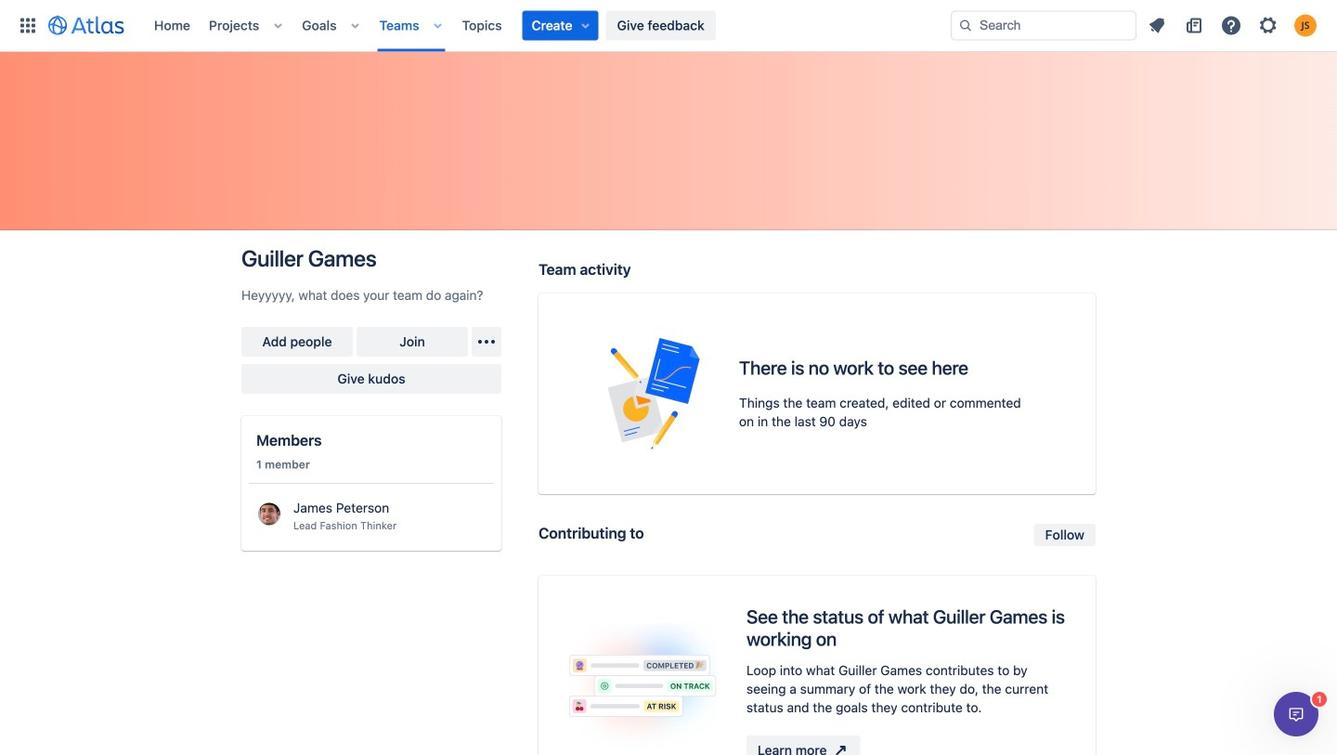Task type: locate. For each thing, give the bounding box(es) containing it.
None search field
[[951, 11, 1137, 40]]

banner
[[0, 0, 1338, 52]]

dialog
[[1274, 692, 1319, 737]]

help image
[[1221, 14, 1243, 37]]

top element
[[11, 0, 951, 52]]

settings image
[[1258, 14, 1280, 37]]

actions image
[[476, 331, 498, 353]]

notifications image
[[1146, 14, 1169, 37]]

search image
[[959, 18, 973, 33]]



Task type: vqa. For each thing, say whether or not it's contained in the screenshot.
top element
yes



Task type: describe. For each thing, give the bounding box(es) containing it.
switch to... image
[[17, 14, 39, 37]]

account image
[[1295, 14, 1317, 37]]

Search field
[[951, 11, 1137, 40]]



